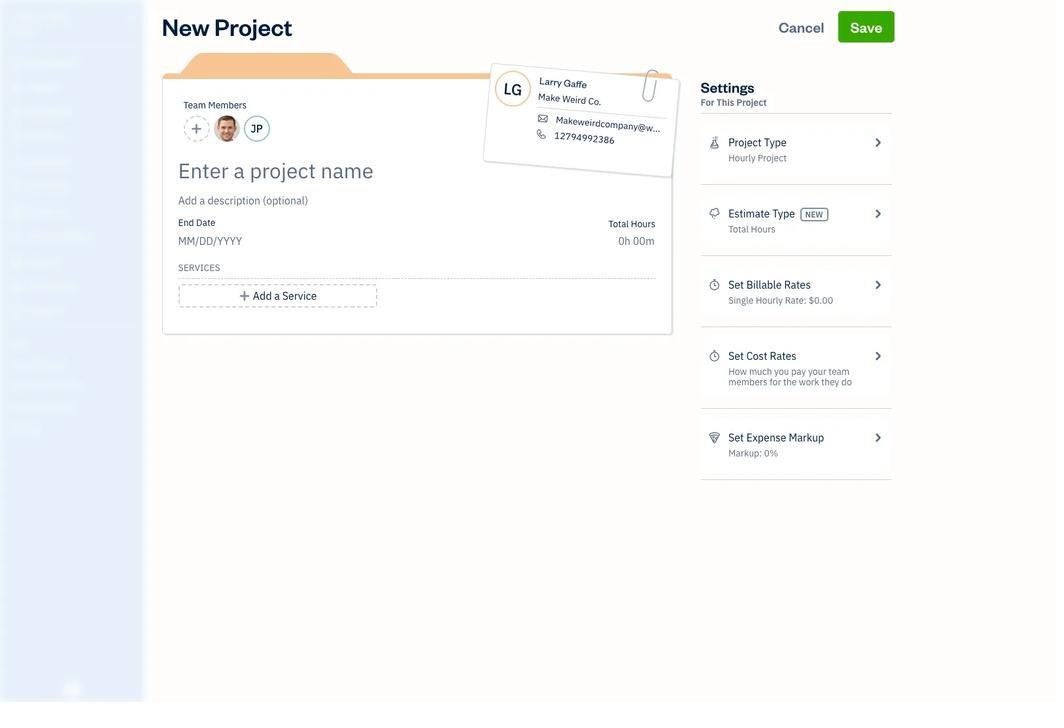 Task type: describe. For each thing, give the bounding box(es) containing it.
expense
[[746, 432, 786, 445]]

rates for set cost rates
[[770, 350, 796, 363]]

add a service button
[[178, 284, 377, 308]]

settings image
[[10, 422, 140, 433]]

chart image
[[9, 281, 24, 294]]

cancel
[[779, 18, 824, 36]]

how
[[728, 366, 747, 378]]

projects image
[[708, 135, 721, 150]]

expenses image
[[708, 430, 721, 446]]

0 horizontal spatial total
[[608, 218, 629, 230]]

type for estimate type
[[772, 207, 795, 220]]

apps image
[[10, 339, 140, 349]]

weird
[[561, 93, 586, 107]]

End date in  format text field
[[178, 235, 337, 248]]

much
[[749, 366, 772, 378]]

cost
[[746, 350, 767, 363]]

1 horizontal spatial total
[[728, 224, 749, 235]]

12794992386
[[554, 130, 615, 147]]

billable
[[746, 279, 782, 292]]

0 vertical spatial hourly
[[728, 152, 755, 164]]

end
[[178, 217, 194, 229]]

larry
[[539, 74, 562, 89]]

1 horizontal spatial hours
[[751, 224, 775, 235]]

team members
[[183, 99, 247, 111]]

your
[[808, 366, 826, 378]]

1 horizontal spatial total hours
[[728, 224, 775, 235]]

markup
[[789, 432, 824, 445]]

settings for this project
[[701, 78, 767, 109]]

project image
[[9, 206, 24, 219]]

single hourly rate : $0.00
[[728, 295, 833, 307]]

make
[[537, 91, 560, 104]]

timer image
[[9, 231, 24, 244]]

single
[[728, 295, 754, 307]]

team
[[183, 99, 206, 111]]

set expense markup
[[728, 432, 824, 445]]

dashboard image
[[9, 57, 24, 70]]

chevronright image
[[872, 135, 884, 150]]

timetracking image
[[708, 349, 721, 364]]

project inside settings for this project
[[736, 97, 767, 109]]

save button
[[839, 11, 894, 43]]

rates for set billable rates
[[784, 279, 811, 292]]

members
[[208, 99, 247, 111]]

estimate
[[728, 207, 770, 220]]

team
[[829, 366, 850, 378]]

payment image
[[9, 156, 24, 169]]

co.
[[587, 95, 602, 108]]

larry gaffe make weird co.
[[537, 74, 602, 108]]

envelope image
[[536, 113, 549, 124]]

Project Description text field
[[178, 193, 538, 209]]

client image
[[9, 82, 24, 95]]

service
[[282, 290, 317, 303]]

1 vertical spatial hourly
[[756, 295, 783, 307]]

hourly project
[[728, 152, 787, 164]]

phone image
[[534, 129, 548, 140]]

for
[[770, 377, 781, 388]]

chevronright image for set cost rates
[[872, 349, 884, 364]]

:
[[804, 295, 806, 307]]

owner
[[10, 26, 35, 36]]

chevronright image for estimate type
[[872, 206, 884, 222]]



Task type: vqa. For each thing, say whether or not it's contained in the screenshot.
'Left' at left
no



Task type: locate. For each thing, give the bounding box(es) containing it.
estimate type
[[728, 207, 795, 220]]

timetracking image
[[708, 277, 721, 293]]

1 vertical spatial type
[[772, 207, 795, 220]]

3 set from the top
[[728, 432, 744, 445]]

add
[[253, 290, 272, 303]]

rates
[[784, 279, 811, 292], [770, 350, 796, 363]]

rates up rate
[[784, 279, 811, 292]]

0 horizontal spatial total hours
[[608, 218, 655, 230]]

hours up hourly budget text box
[[631, 218, 655, 230]]

new
[[805, 210, 823, 220]]

services
[[178, 262, 220, 274]]

chevronright image for set expense markup
[[872, 430, 884, 446]]

plus image
[[238, 288, 250, 304]]

type
[[764, 136, 787, 149], [772, 207, 795, 220]]

gaffe
[[563, 77, 587, 91]]

turtle inc owner
[[10, 12, 69, 36]]

Project Name text field
[[178, 158, 538, 184]]

type for project type
[[764, 136, 787, 149]]

a
[[274, 290, 280, 303]]

rate
[[785, 295, 804, 307]]

1 vertical spatial set
[[728, 350, 744, 363]]

2 vertical spatial set
[[728, 432, 744, 445]]

hourly down project type
[[728, 152, 755, 164]]

new
[[162, 11, 210, 42]]

work
[[799, 377, 819, 388]]

1 set from the top
[[728, 279, 744, 292]]

total hours down estimate
[[728, 224, 775, 235]]

set up "single"
[[728, 279, 744, 292]]

type left new
[[772, 207, 795, 220]]

estimates image
[[708, 206, 721, 222]]

you
[[774, 366, 789, 378]]

do
[[841, 377, 852, 388]]

set up "how"
[[728, 350, 744, 363]]

2 set from the top
[[728, 350, 744, 363]]

this
[[717, 97, 734, 109]]

4 chevronright image from the top
[[872, 430, 884, 446]]

Hourly Budget text field
[[618, 235, 655, 248]]

add a service
[[253, 290, 317, 303]]

0 vertical spatial rates
[[784, 279, 811, 292]]

0 horizontal spatial hours
[[631, 218, 655, 230]]

end date
[[178, 217, 215, 229]]

set for set cost rates
[[728, 350, 744, 363]]

total
[[608, 218, 629, 230], [728, 224, 749, 235]]

rates up you
[[770, 350, 796, 363]]

total down estimate
[[728, 224, 749, 235]]

chevronright image for set billable rates
[[872, 277, 884, 293]]

main element
[[0, 0, 177, 703]]

report image
[[9, 305, 24, 318]]

cancel button
[[767, 11, 836, 43]]

set for set expense markup
[[728, 432, 744, 445]]

project
[[214, 11, 292, 42], [736, 97, 767, 109], [728, 136, 762, 149], [758, 152, 787, 164]]

estimate image
[[9, 107, 24, 120]]

0 vertical spatial type
[[764, 136, 787, 149]]

freshbooks image
[[61, 682, 82, 698]]

money image
[[9, 256, 24, 269]]

markup: 0%
[[728, 448, 778, 460]]

total hours up hourly budget text box
[[608, 218, 655, 230]]

2 chevronright image from the top
[[872, 277, 884, 293]]

invoice image
[[9, 131, 24, 145]]

bank connections image
[[10, 401, 140, 412]]

project type
[[728, 136, 787, 149]]

lg
[[502, 78, 523, 100]]

how much you pay your team members for the work they do
[[728, 366, 852, 388]]

0%
[[764, 448, 778, 460]]

inc
[[50, 12, 69, 25]]

set for set billable rates
[[728, 279, 744, 292]]

settings
[[701, 78, 754, 96]]

items and services image
[[10, 381, 140, 391]]

3 chevronright image from the top
[[872, 349, 884, 364]]

1 chevronright image from the top
[[872, 206, 884, 222]]

pay
[[791, 366, 806, 378]]

makeweirdcompany@weird.co
[[555, 114, 681, 137]]

hourly
[[728, 152, 755, 164], [756, 295, 783, 307]]

1 vertical spatial rates
[[770, 350, 796, 363]]

the
[[783, 377, 797, 388]]

type up hourly project
[[764, 136, 787, 149]]

members
[[728, 377, 768, 388]]

new project
[[162, 11, 292, 42]]

$0.00
[[809, 295, 833, 307]]

save
[[850, 18, 882, 36]]

hours
[[631, 218, 655, 230], [751, 224, 775, 235]]

for
[[701, 97, 714, 109]]

hourly down set billable rates
[[756, 295, 783, 307]]

add team member image
[[190, 121, 203, 137]]

they
[[821, 377, 839, 388]]

0 vertical spatial set
[[728, 279, 744, 292]]

set
[[728, 279, 744, 292], [728, 350, 744, 363], [728, 432, 744, 445]]

total up hourly budget text box
[[608, 218, 629, 230]]

hours down the estimate type
[[751, 224, 775, 235]]

set billable rates
[[728, 279, 811, 292]]

chevronright image
[[872, 206, 884, 222], [872, 277, 884, 293], [872, 349, 884, 364], [872, 430, 884, 446]]

set cost rates
[[728, 350, 796, 363]]

turtle
[[10, 12, 48, 25]]

jp
[[251, 122, 263, 135]]

team members image
[[10, 360, 140, 370]]

markup:
[[728, 448, 762, 460]]

total hours
[[608, 218, 655, 230], [728, 224, 775, 235]]

expense image
[[9, 181, 24, 194]]

set up markup:
[[728, 432, 744, 445]]

date
[[196, 217, 215, 229]]



